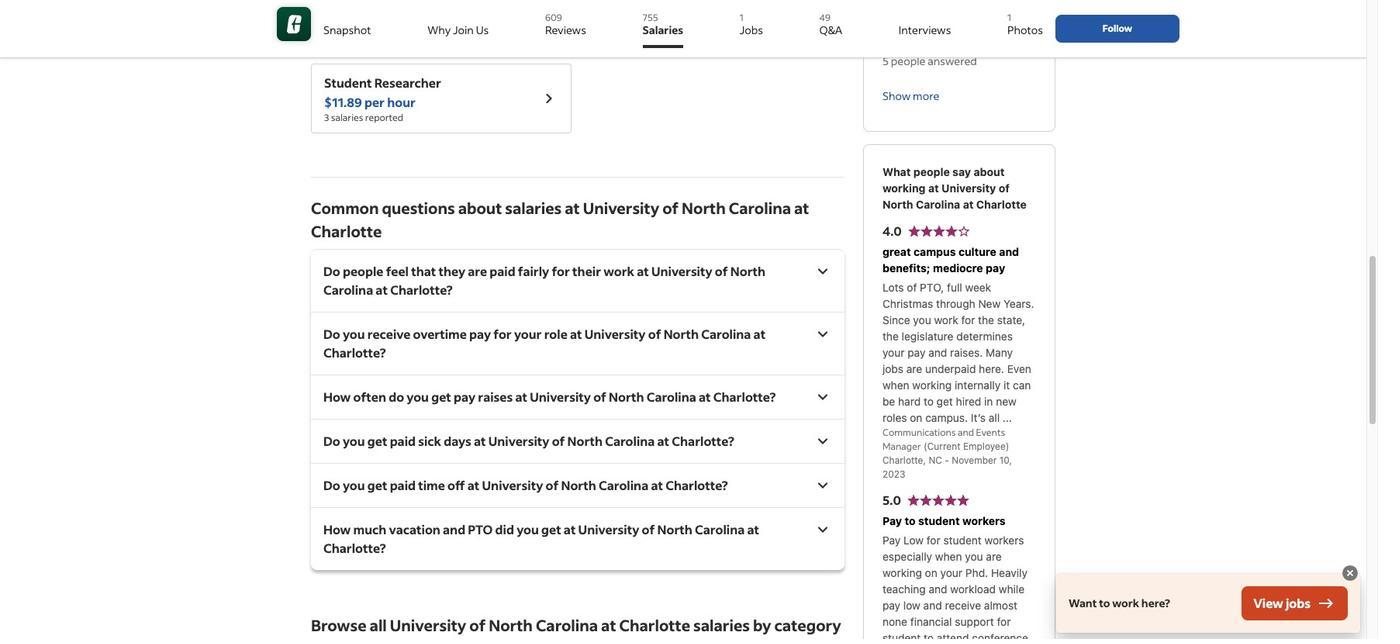 Task type: vqa. For each thing, say whether or not it's contained in the screenshot.
topmost the year
no



Task type: locate. For each thing, give the bounding box(es) containing it.
1 horizontal spatial raises
[[954, 5, 983, 19]]

hour inside $11.29 per hour 6 salaries reported
[[387, 14, 416, 31]]

time
[[418, 477, 445, 493]]

2 vertical spatial people
[[343, 263, 384, 279]]

the up determines
[[979, 314, 995, 327]]

lots
[[883, 281, 905, 294]]

are up the heavily
[[987, 550, 1002, 563]]

1 horizontal spatial 1
[[1008, 12, 1012, 23]]

0 vertical spatial do
[[938, 5, 952, 19]]

1 horizontal spatial work
[[935, 314, 959, 327]]

university
[[883, 21, 934, 36], [942, 182, 997, 195], [583, 198, 660, 218], [652, 263, 713, 279], [585, 326, 646, 342], [530, 389, 591, 405], [489, 433, 550, 449], [482, 477, 543, 493], [579, 521, 640, 538], [390, 615, 467, 635]]

1 vertical spatial are
[[907, 362, 923, 376]]

1 horizontal spatial your
[[883, 346, 905, 359]]

carolina inside how much vacation and pto did you get at university of north carolina at charlotte?
[[695, 521, 745, 538]]

609 reviews
[[545, 12, 587, 37]]

north inside how much vacation and pto did you get at university of north carolina at charlotte?
[[658, 521, 693, 538]]

1 horizontal spatial about
[[974, 165, 1005, 178]]

0 vertical spatial when
[[883, 379, 910, 392]]

1 vertical spatial your
[[883, 346, 905, 359]]

are up the hard
[[907, 362, 923, 376]]

financial
[[911, 615, 953, 629]]

per up 'salary'
[[634, 14, 654, 31]]

attend
[[937, 632, 970, 639]]

0 vertical spatial paid
[[490, 263, 516, 279]]

0 vertical spatial often
[[909, 5, 936, 19]]

1 horizontal spatial all
[[989, 411, 1000, 424]]

salaries
[[332, 33, 364, 44], [331, 112, 364, 123], [505, 198, 562, 218], [694, 615, 750, 635]]

mediocre
[[934, 262, 984, 275]]

conference.
[[973, 632, 1032, 639]]

0 horizontal spatial raises
[[478, 389, 513, 405]]

1 vertical spatial on
[[926, 566, 938, 580]]

jobs
[[740, 23, 763, 37]]

1 vertical spatial about
[[458, 198, 502, 218]]

about right questions
[[458, 198, 502, 218]]

0 horizontal spatial when
[[883, 379, 910, 392]]

salaries up fairly
[[505, 198, 562, 218]]

how inside how much vacation and pto did you get at university of north carolina at charlotte?
[[324, 521, 351, 538]]

0 horizontal spatial charlotte
[[311, 221, 382, 241]]

receive down workload
[[946, 599, 982, 612]]

people inside what people say about working at university of north carolina at charlotte
[[914, 165, 950, 178]]

workers up the heavily
[[985, 534, 1025, 547]]

about
[[974, 165, 1005, 178], [458, 198, 502, 218]]

0 horizontal spatial receive
[[368, 326, 411, 342]]

2 vertical spatial are
[[987, 550, 1002, 563]]

all left "..."
[[989, 411, 1000, 424]]

2 vertical spatial your
[[941, 566, 963, 580]]

all right browse on the bottom left of page
[[370, 615, 387, 635]]

paid left time
[[390, 477, 416, 493]]

1 do from the top
[[324, 263, 340, 279]]

1 vertical spatial pay
[[883, 534, 901, 547]]

1 horizontal spatial jobs
[[1287, 595, 1311, 612]]

1 vertical spatial do
[[389, 389, 404, 405]]

3 do from the top
[[324, 433, 340, 449]]

1 vertical spatial when
[[936, 550, 963, 563]]

student up phd.
[[944, 534, 982, 547]]

do you get paid sick days at university of north carolina at charlotte?
[[324, 433, 735, 449]]

your inside pay to student workers pay low for student workers especially when you are working on your phd. heavily teaching and workload while pay low and receive almost none financial support for student to attend conference.
[[941, 566, 963, 580]]

people left "feel"
[[343, 263, 384, 279]]

reported inside $11.29 per hour 6 salaries reported
[[366, 33, 404, 44]]

people left say
[[914, 165, 950, 178]]

0 horizontal spatial about
[[458, 198, 502, 218]]

even
[[1008, 362, 1032, 376]]

to
[[924, 395, 934, 408], [905, 515, 916, 528], [1100, 596, 1111, 611], [924, 632, 934, 639]]

on down especially
[[926, 566, 938, 580]]

how inside how often do raises occur at university of north carolina at charlotte? 5 people answered
[[883, 5, 907, 19]]

the
[[979, 314, 995, 327], [883, 330, 899, 343]]

charlotte inside common questions about salaries at university of north carolina at charlotte
[[311, 221, 382, 241]]

do for do you receive overtime pay for your role at university of north carolina at charlotte?
[[324, 326, 340, 342]]

0 vertical spatial are
[[468, 263, 487, 279]]

pay up "none"
[[883, 599, 901, 612]]

why join us
[[428, 23, 489, 37]]

people for what people say about working at university of north carolina at charlotte
[[914, 165, 950, 178]]

working down underpaid
[[913, 379, 952, 392]]

0 horizontal spatial your
[[514, 326, 542, 342]]

to up the "low"
[[905, 515, 916, 528]]

browse
[[311, 615, 367, 635]]

you inside how much vacation and pto did you get at university of north carolina at charlotte?
[[517, 521, 539, 538]]

1 vertical spatial working
[[913, 379, 952, 392]]

are right they
[[468, 263, 487, 279]]

0 vertical spatial workers
[[963, 515, 1006, 528]]

common questions about salaries at university of north carolina at charlotte
[[311, 198, 810, 241]]

working inside great campus culture and benefits; mediocre pay lots of pto, full week christmas through new years. since you work for the state, the legislature determines your pay and raises. many jobs are underpaid here. even when working internally it can be hard to get hired in new roles on campus. it's all ...
[[913, 379, 952, 392]]

0 vertical spatial pay
[[883, 515, 903, 528]]

1 vertical spatial receive
[[946, 599, 982, 612]]

working up "teaching" at the right bottom
[[883, 566, 923, 580]]

4.0 out of 5 stars. image
[[883, 222, 902, 241]]

people for do people feel that they are paid fairly for their work at university of north carolina at charlotte?
[[343, 263, 384, 279]]

jobs up "be"
[[883, 362, 904, 376]]

2 vertical spatial student
[[883, 632, 921, 639]]

1 horizontal spatial often
[[909, 5, 936, 19]]

for
[[552, 263, 570, 279], [962, 314, 976, 327], [494, 326, 512, 342], [927, 534, 941, 547], [998, 615, 1011, 629]]

of inside the do you receive overtime pay for your role at university of north carolina at charlotte?
[[649, 326, 662, 342]]

your inside the do you receive overtime pay for your role at university of north carolina at charlotte?
[[514, 326, 542, 342]]

0 vertical spatial student
[[919, 515, 960, 528]]

1 jobs
[[740, 12, 763, 37]]

raises left occur on the top right of the page
[[954, 5, 983, 19]]

2 1 from the left
[[1008, 12, 1012, 23]]

charlotte, nc - november 10, 2023
[[883, 455, 1013, 480]]

1 horizontal spatial on
[[926, 566, 938, 580]]

paid left sick
[[390, 433, 416, 449]]

2 vertical spatial how
[[324, 521, 351, 538]]

1 vertical spatial people
[[914, 165, 950, 178]]

1 photos
[[1008, 12, 1044, 37]]

2 horizontal spatial are
[[987, 550, 1002, 563]]

receive inside pay to student workers pay low for student workers especially when you are working on your phd. heavily teaching and workload while pay low and receive almost none financial support for student to attend conference.
[[946, 599, 982, 612]]

by
[[754, 615, 772, 635]]

for down through
[[962, 314, 976, 327]]

low
[[904, 599, 921, 612]]

phd.
[[966, 566, 989, 580]]

hour inside student researcher $11.89 per hour 3 salaries reported
[[387, 94, 416, 110]]

work right the 'their'
[[604, 263, 635, 279]]

student up the "low"
[[919, 515, 960, 528]]

charlotte? inside 'do people feel that they are paid fairly for their work at university of north carolina at charlotte?'
[[390, 282, 453, 298]]

reported inside '$17.32 per hour one salary reported'
[[642, 33, 680, 44]]

pay left the "low"
[[883, 534, 901, 547]]

per right $11.29
[[365, 14, 385, 31]]

pay up the days
[[454, 389, 476, 405]]

0 vertical spatial how
[[883, 5, 907, 19]]

0 horizontal spatial the
[[883, 330, 899, 343]]

per for $11.29
[[365, 14, 385, 31]]

1 horizontal spatial charlotte
[[620, 615, 691, 635]]

often inside how often do raises occur at university of north carolina at charlotte? 5 people answered
[[909, 5, 936, 19]]

0 horizontal spatial 1
[[740, 12, 744, 23]]

1 vertical spatial how
[[324, 389, 351, 405]]

your down since on the right of page
[[883, 346, 905, 359]]

on up communications
[[911, 411, 923, 424]]

0 vertical spatial on
[[911, 411, 923, 424]]

browse all university of north carolina at charlotte salaries by category
[[311, 615, 842, 635]]

workers up phd.
[[963, 515, 1006, 528]]

for left the 'their'
[[552, 263, 570, 279]]

reported down researcher
[[365, 112, 404, 123]]

jobs inside great campus culture and benefits; mediocre pay lots of pto, full week christmas through new years. since you work for the state, the legislature determines your pay and raises. many jobs are underpaid here. even when working internally it can be hard to get hired in new roles on campus. it's all ...
[[883, 362, 904, 376]]

to right the hard
[[924, 395, 934, 408]]

get up much
[[368, 477, 388, 493]]

do you get paid time off at university of north carolina at charlotte?
[[324, 477, 728, 493]]

per inside '$17.32 per hour one salary reported'
[[634, 14, 654, 31]]

nc
[[929, 455, 943, 466]]

0 horizontal spatial work
[[604, 263, 635, 279]]

1 vertical spatial student
[[944, 534, 982, 547]]

almost
[[985, 599, 1018, 612]]

show
[[883, 88, 911, 103]]

1 vertical spatial all
[[370, 615, 387, 635]]

working inside what people say about working at university of north carolina at charlotte
[[883, 182, 926, 195]]

receive left overtime
[[368, 326, 411, 342]]

6
[[324, 33, 330, 44]]

0 vertical spatial work
[[604, 263, 635, 279]]

2 vertical spatial work
[[1113, 596, 1140, 611]]

2 vertical spatial paid
[[390, 477, 416, 493]]

of
[[936, 21, 947, 36], [999, 182, 1010, 195], [663, 198, 679, 218], [715, 263, 728, 279], [907, 281, 918, 294], [649, 326, 662, 342], [594, 389, 607, 405], [552, 433, 565, 449], [546, 477, 559, 493], [642, 521, 655, 538], [470, 615, 486, 635]]

0 vertical spatial the
[[979, 314, 995, 327]]

1 for jobs
[[740, 12, 744, 23]]

0 horizontal spatial often
[[354, 389, 386, 405]]

workload
[[951, 583, 996, 596]]

pay down 5.0 out of 5 stars. icon
[[883, 515, 903, 528]]

it's
[[971, 411, 986, 424]]

do inside the do you receive overtime pay for your role at university of north carolina at charlotte?
[[324, 326, 340, 342]]

pay right overtime
[[470, 326, 491, 342]]

roles
[[883, 411, 908, 424]]

jobs right 'view'
[[1287, 595, 1311, 612]]

get up sick
[[432, 389, 452, 405]]

feel
[[386, 263, 409, 279]]

how often do you get pay raises at university of north carolina at charlotte? button
[[324, 388, 833, 407]]

your left phd.
[[941, 566, 963, 580]]

0 horizontal spatial all
[[370, 615, 387, 635]]

since
[[883, 314, 911, 327]]

charlotte? inside how often do raises occur at university of north carolina at charlotte? 5 people answered
[[883, 37, 935, 52]]

2 horizontal spatial your
[[941, 566, 963, 580]]

are inside 'do people feel that they are paid fairly for their work at university of north carolina at charlotte?'
[[468, 263, 487, 279]]

legislature
[[902, 330, 954, 343]]

receive inside the do you receive overtime pay for your role at university of north carolina at charlotte?
[[368, 326, 411, 342]]

get left sick
[[368, 433, 388, 449]]

1 vertical spatial charlotte
[[311, 221, 382, 241]]

hired
[[957, 395, 982, 408]]

on
[[911, 411, 923, 424], [926, 566, 938, 580]]

0 horizontal spatial on
[[911, 411, 923, 424]]

get right did
[[542, 521, 562, 538]]

do inside how often do you get pay raises at university of north carolina at charlotte? dropdown button
[[389, 389, 404, 405]]

of inside what people say about working at university of north carolina at charlotte
[[999, 182, 1010, 195]]

1 vertical spatial paid
[[390, 433, 416, 449]]

do
[[324, 263, 340, 279], [324, 326, 340, 342], [324, 433, 340, 449], [324, 477, 340, 493]]

underpaid
[[926, 362, 977, 376]]

$17.32
[[594, 14, 632, 31]]

2 vertical spatial working
[[883, 566, 923, 580]]

working
[[883, 182, 926, 195], [913, 379, 952, 392], [883, 566, 923, 580]]

carolina
[[981, 21, 1023, 36], [729, 198, 792, 218], [916, 198, 961, 211], [324, 282, 373, 298], [702, 326, 751, 342], [647, 389, 697, 405], [605, 433, 655, 449], [599, 477, 649, 493], [695, 521, 745, 538], [536, 615, 598, 635]]

salaries inside common questions about salaries at university of north carolina at charlotte
[[505, 198, 562, 218]]

people inside 'do people feel that they are paid fairly for their work at university of north carolina at charlotte?'
[[343, 263, 384, 279]]

0 vertical spatial raises
[[954, 5, 983, 19]]

full
[[948, 281, 963, 294]]

it
[[1004, 379, 1011, 392]]

your left role
[[514, 326, 542, 342]]

2 horizontal spatial work
[[1113, 596, 1140, 611]]

follow
[[1103, 23, 1133, 34]]

salaries down $11.29
[[332, 33, 364, 44]]

often inside dropdown button
[[354, 389, 386, 405]]

609
[[545, 12, 563, 23]]

for inside 'do people feel that they are paid fairly for their work at university of north carolina at charlotte?'
[[552, 263, 570, 279]]

people right 5
[[891, 54, 926, 68]]

to inside great campus culture and benefits; mediocre pay lots of pto, full week christmas through new years. since you work for the state, the legislature determines your pay and raises. many jobs are underpaid here. even when working internally it can be hard to get hired in new roles on campus. it's all ...
[[924, 395, 934, 408]]

hour inside '$17.32 per hour one salary reported'
[[657, 14, 685, 31]]

do inside how often do raises occur at university of north carolina at charlotte? 5 people answered
[[938, 5, 952, 19]]

charlotte? inside how much vacation and pto did you get at university of north carolina at charlotte?
[[324, 540, 386, 556]]

for left role
[[494, 326, 512, 342]]

salaries left by
[[694, 615, 750, 635]]

much
[[354, 521, 387, 538]]

off
[[448, 477, 465, 493]]

why
[[428, 23, 451, 37]]

0 vertical spatial your
[[514, 326, 542, 342]]

how much vacation and pto did you get at university of north carolina at charlotte? button
[[324, 521, 833, 558]]

0 horizontal spatial are
[[468, 263, 487, 279]]

when
[[883, 379, 910, 392], [936, 550, 963, 563]]

working down what
[[883, 182, 926, 195]]

university inside the do you receive overtime pay for your role at university of north carolina at charlotte?
[[585, 326, 646, 342]]

pay down culture
[[986, 262, 1006, 275]]

answered
[[928, 54, 978, 68]]

reported
[[366, 33, 404, 44], [642, 33, 680, 44], [365, 112, 404, 123]]

university inside how much vacation and pto did you get at university of north carolina at charlotte?
[[579, 521, 640, 538]]

1 horizontal spatial receive
[[946, 599, 982, 612]]

0 vertical spatial working
[[883, 182, 926, 195]]

of inside 'do people feel that they are paid fairly for their work at university of north carolina at charlotte?'
[[715, 263, 728, 279]]

per right the $11.89 at left
[[365, 94, 385, 110]]

work left here?
[[1113, 596, 1140, 611]]

1 vertical spatial raises
[[478, 389, 513, 405]]

per
[[365, 14, 385, 31], [634, 14, 654, 31], [365, 94, 385, 110]]

salary
[[615, 33, 640, 44]]

of inside common questions about salaries at university of north carolina at charlotte
[[663, 198, 679, 218]]

you inside pay to student workers pay low for student workers especially when you are working on your phd. heavily teaching and workload while pay low and receive almost none financial support for student to attend conference.
[[966, 550, 984, 563]]

for inside the do you receive overtime pay for your role at university of north carolina at charlotte?
[[494, 326, 512, 342]]

1 inside 1 photos
[[1008, 12, 1012, 23]]

1 horizontal spatial do
[[938, 5, 952, 19]]

1 inside the 1 jobs
[[740, 12, 744, 23]]

salaries inside $11.29 per hour 6 salaries reported
[[332, 33, 364, 44]]

student down "none"
[[883, 632, 921, 639]]

raises up "do you get paid sick days at university of north carolina at charlotte?"
[[478, 389, 513, 405]]

communications
[[883, 427, 957, 438]]

paid left fairly
[[490, 263, 516, 279]]

1 1 from the left
[[740, 12, 744, 23]]

how much vacation and pto did you get at university of north carolina at charlotte?
[[324, 521, 760, 556]]

per inside $11.29 per hour 6 salaries reported
[[365, 14, 385, 31]]

all
[[989, 411, 1000, 424], [370, 615, 387, 635]]

want to work here?
[[1069, 596, 1171, 611]]

0 vertical spatial about
[[974, 165, 1005, 178]]

be
[[883, 395, 896, 408]]

1 horizontal spatial are
[[907, 362, 923, 376]]

of inside great campus culture and benefits; mediocre pay lots of pto, full week christmas through new years. since you work for the state, the legislature determines your pay and raises. many jobs are underpaid here. even when working internally it can be hard to get hired in new roles on campus. it's all ...
[[907, 281, 918, 294]]

when up "be"
[[883, 379, 910, 392]]

get
[[432, 389, 452, 405], [937, 395, 954, 408], [368, 433, 388, 449], [368, 477, 388, 493], [542, 521, 562, 538]]

get up campus.
[[937, 395, 954, 408]]

how for how often do raises occur at university of north carolina at charlotte? 5 people answered
[[883, 5, 907, 19]]

reported up researcher
[[366, 33, 404, 44]]

0 vertical spatial people
[[891, 54, 926, 68]]

on inside pay to student workers pay low for student workers especially when you are working on your phd. heavily teaching and workload while pay low and receive almost none financial support for student to attend conference.
[[926, 566, 938, 580]]

4 do from the top
[[324, 477, 340, 493]]

salaries inside student researcher $11.89 per hour 3 salaries reported
[[331, 112, 364, 123]]

0 horizontal spatial do
[[389, 389, 404, 405]]

benefits;
[[883, 262, 931, 275]]

questions
[[382, 198, 455, 218]]

people inside how often do raises occur at university of north carolina at charlotte? 5 people answered
[[891, 54, 926, 68]]

about right say
[[974, 165, 1005, 178]]

reported down 755
[[642, 33, 680, 44]]

carolina inside what people say about working at university of north carolina at charlotte
[[916, 198, 961, 211]]

get inside great campus culture and benefits; mediocre pay lots of pto, full week christmas through new years. since you work for the state, the legislature determines your pay and raises. many jobs are underpaid here. even when working internally it can be hard to get hired in new roles on campus. it's all ...
[[937, 395, 954, 408]]

0 vertical spatial receive
[[368, 326, 411, 342]]

do you get paid sick days at university of north carolina at charlotte? button
[[324, 432, 833, 451]]

1 vertical spatial work
[[935, 314, 959, 327]]

do for do you get paid time off at university of north carolina at charlotte?
[[324, 477, 340, 493]]

when up workload
[[936, 550, 963, 563]]

0 vertical spatial charlotte
[[977, 198, 1027, 211]]

pay
[[986, 262, 1006, 275], [470, 326, 491, 342], [908, 346, 926, 359], [454, 389, 476, 405], [883, 599, 901, 612]]

2 do from the top
[[324, 326, 340, 342]]

hour for $17.32 per hour
[[657, 14, 685, 31]]

0 vertical spatial jobs
[[883, 362, 904, 376]]

1 vertical spatial often
[[354, 389, 386, 405]]

occur
[[985, 5, 1014, 19]]

per for $17.32
[[634, 14, 654, 31]]

1 horizontal spatial when
[[936, 550, 963, 563]]

north
[[949, 21, 979, 36], [682, 198, 726, 218], [883, 198, 914, 211], [731, 263, 766, 279], [664, 326, 699, 342], [609, 389, 644, 405], [568, 433, 603, 449], [561, 477, 597, 493], [658, 521, 693, 538], [489, 615, 533, 635]]

2 horizontal spatial charlotte
[[977, 198, 1027, 211]]

work down through
[[935, 314, 959, 327]]

do inside 'do people feel that they are paid fairly for their work at university of north carolina at charlotte?'
[[324, 263, 340, 279]]

the down since on the right of page
[[883, 330, 899, 343]]

determines
[[957, 330, 1013, 343]]

2023
[[883, 469, 906, 480]]

salaries down the $11.89 at left
[[331, 112, 364, 123]]

0 horizontal spatial jobs
[[883, 362, 904, 376]]

one
[[594, 33, 613, 44]]

0 vertical spatial all
[[989, 411, 1000, 424]]



Task type: describe. For each thing, give the bounding box(es) containing it.
carolina inside 'do people feel that they are paid fairly for their work at university of north carolina at charlotte?'
[[324, 282, 373, 298]]

november
[[952, 455, 998, 466]]

student researcher $11.89 per hour 3 salaries reported
[[324, 74, 441, 123]]

are inside pay to student workers pay low for student workers especially when you are working on your phd. heavily teaching and workload while pay low and receive almost none financial support for student to attend conference.
[[987, 550, 1002, 563]]

2 vertical spatial charlotte
[[620, 615, 691, 635]]

for inside great campus culture and benefits; mediocre pay lots of pto, full week christmas through new years. since you work for the state, the legislature determines your pay and raises. many jobs are underpaid here. even when working internally it can be hard to get hired in new roles on campus. it's all ...
[[962, 314, 976, 327]]

reviews
[[545, 23, 587, 37]]

communications and events manager
[[883, 427, 1006, 452]]

3
[[324, 112, 329, 123]]

internally
[[955, 379, 1001, 392]]

hour for $11.29 per hour
[[387, 14, 416, 31]]

5.0
[[883, 492, 902, 508]]

what people say about working at university of north carolina at charlotte
[[883, 165, 1027, 211]]

events
[[977, 427, 1006, 438]]

of inside how much vacation and pto did you get at university of north carolina at charlotte?
[[642, 521, 655, 538]]

raises inside dropdown button
[[478, 389, 513, 405]]

get inside how much vacation and pto did you get at university of north carolina at charlotte?
[[542, 521, 562, 538]]

$11.29 per hour 6 salaries reported
[[324, 14, 416, 44]]

on inside great campus culture and benefits; mediocre pay lots of pto, full week christmas through new years. since you work for the state, the legislature determines your pay and raises. many jobs are underpaid here. even when working internally it can be hard to get hired in new roles on campus. it's all ...
[[911, 411, 923, 424]]

you inside the do you receive overtime pay for your role at university of north carolina at charlotte?
[[343, 326, 365, 342]]

north inside common questions about salaries at university of north carolina at charlotte
[[682, 198, 726, 218]]

support
[[956, 615, 995, 629]]

your inside great campus culture and benefits; mediocre pay lots of pto, full week christmas through new years. since you work for the state, the legislature determines your pay and raises. many jobs are underpaid here. even when working internally it can be hard to get hired in new roles on campus. it's all ...
[[883, 346, 905, 359]]

1 pay from the top
[[883, 515, 903, 528]]

pto
[[468, 521, 493, 538]]

q&a
[[820, 23, 843, 37]]

work inside great campus culture and benefits; mediocre pay lots of pto, full week christmas through new years. since you work for the state, the legislature determines your pay and raises. many jobs are underpaid here. even when working internally it can be hard to get hired in new roles on campus. it's all ...
[[935, 314, 959, 327]]

show more button
[[883, 78, 940, 113]]

work inside 'do people feel that they are paid fairly for their work at university of north carolina at charlotte?'
[[604, 263, 635, 279]]

paid for days
[[390, 433, 416, 449]]

charlotte? inside the do you receive overtime pay for your role at university of north carolina at charlotte?
[[324, 344, 386, 361]]

fairly
[[518, 263, 550, 279]]

low
[[904, 534, 924, 547]]

manager
[[883, 441, 922, 452]]

new
[[997, 395, 1017, 408]]

carolina inside the do you receive overtime pay for your role at university of north carolina at charlotte?
[[702, 326, 751, 342]]

north inside how often do raises occur at university of north carolina at charlotte? 5 people answered
[[949, 21, 979, 36]]

through
[[937, 297, 976, 310]]

paid inside 'do people feel that they are paid fairly for their work at university of north carolina at charlotte?'
[[490, 263, 516, 279]]

carolina inside common questions about salaries at university of north carolina at charlotte
[[729, 198, 792, 218]]

when inside pay to student workers pay low for student workers especially when you are working on your phd. heavily teaching and workload while pay low and receive almost none financial support for student to attend conference.
[[936, 550, 963, 563]]

why join us link
[[428, 6, 489, 48]]

common
[[311, 198, 379, 218]]

north inside the do you receive overtime pay for your role at university of north carolina at charlotte?
[[664, 326, 699, 342]]

charlotte inside what people say about working at university of north carolina at charlotte
[[977, 198, 1027, 211]]

1 for photos
[[1008, 12, 1012, 23]]

$11.89
[[324, 94, 362, 110]]

755
[[643, 12, 659, 23]]

photos
[[1008, 23, 1044, 37]]

student
[[324, 74, 372, 91]]

often for you
[[354, 389, 386, 405]]

employee)
[[964, 441, 1010, 452]]

$11.29
[[324, 14, 362, 31]]

do for do people feel that they are paid fairly for their work at university of north carolina at charlotte?
[[324, 263, 340, 279]]

view jobs link
[[1242, 587, 1349, 621]]

...
[[1003, 411, 1013, 424]]

here?
[[1142, 596, 1171, 611]]

do people feel that they are paid fairly for their work at university of north carolina at charlotte?
[[324, 263, 766, 298]]

want
[[1069, 596, 1098, 611]]

category
[[775, 615, 842, 635]]

you inside great campus culture and benefits; mediocre pay lots of pto, full week christmas through new years. since you work for the state, the legislature determines your pay and raises. many jobs are underpaid here. even when working internally it can be hard to get hired in new roles on campus. it's all ...
[[914, 314, 932, 327]]

do you get paid time off at university of north carolina at charlotte? button
[[324, 476, 833, 495]]

how for how often do you get pay raises at university of north carolina at charlotte?
[[324, 389, 351, 405]]

carolina inside how often do raises occur at university of north carolina at charlotte? 5 people answered
[[981, 21, 1023, 36]]

1 vertical spatial workers
[[985, 534, 1025, 547]]

christmas
[[883, 297, 934, 310]]

salaries
[[643, 23, 684, 37]]

pay inside pay to student workers pay low for student workers especially when you are working on your phd. heavily teaching and workload while pay low and receive almost none financial support for student to attend conference.
[[883, 599, 901, 612]]

university inside common questions about salaries at university of north carolina at charlotte
[[583, 198, 660, 218]]

per inside student researcher $11.89 per hour 3 salaries reported
[[365, 94, 385, 110]]

reported inside student researcher $11.89 per hour 3 salaries reported
[[365, 112, 404, 123]]

campus.
[[926, 411, 969, 424]]

campus
[[914, 245, 956, 258]]

new
[[979, 297, 1001, 310]]

raises.
[[951, 346, 983, 359]]

pay inside the do you receive overtime pay for your role at university of north carolina at charlotte?
[[470, 326, 491, 342]]

do you receive overtime pay for your role at university of north carolina at charlotte? button
[[324, 325, 833, 362]]

49 q&a
[[820, 12, 843, 37]]

49
[[820, 12, 831, 23]]

snapshot link
[[324, 6, 371, 48]]

university inside how often do raises occur at university of north carolina at charlotte? 5 people answered
[[883, 21, 934, 36]]

show more
[[883, 88, 940, 103]]

state,
[[998, 314, 1026, 327]]

hard
[[899, 395, 921, 408]]

teaching
[[883, 583, 926, 596]]

university inside 'do people feel that they are paid fairly for their work at university of north carolina at charlotte?'
[[652, 263, 713, 279]]

charlotte,
[[883, 455, 927, 466]]

in
[[985, 395, 994, 408]]

all inside great campus culture and benefits; mediocre pay lots of pto, full week christmas through new years. since you work for the state, the legislature determines your pay and raises. many jobs are underpaid here. even when working internally it can be hard to get hired in new roles on campus. it's all ...
[[989, 411, 1000, 424]]

do for do you get paid sick days at university of north carolina at charlotte?
[[324, 433, 340, 449]]

how often do you get pay raises at university of north carolina at charlotte?
[[324, 389, 776, 405]]

paid for off
[[390, 477, 416, 493]]

culture
[[959, 245, 997, 258]]

about inside common questions about salaries at university of north carolina at charlotte
[[458, 198, 502, 218]]

close image
[[1342, 564, 1360, 583]]

working inside pay to student workers pay low for student workers especially when you are working on your phd. heavily teaching and workload while pay low and receive almost none financial support for student to attend conference.
[[883, 566, 923, 580]]

that
[[411, 263, 436, 279]]

north inside what people say about working at university of north carolina at charlotte
[[883, 198, 914, 211]]

view jobs
[[1254, 595, 1311, 612]]

pto,
[[920, 281, 945, 294]]

did
[[496, 521, 514, 538]]

$17.32 per hour one salary reported
[[594, 14, 685, 44]]

reported for $11.29
[[366, 33, 404, 44]]

1 vertical spatial jobs
[[1287, 595, 1311, 612]]

1 horizontal spatial the
[[979, 314, 995, 327]]

north inside 'do people feel that they are paid fairly for their work at university of north carolina at charlotte?'
[[731, 263, 766, 279]]

say
[[953, 165, 972, 178]]

interviews link
[[899, 6, 952, 48]]

especially
[[883, 550, 933, 563]]

sick
[[418, 433, 442, 449]]

and inside how much vacation and pto did you get at university of north carolina at charlotte?
[[443, 521, 466, 538]]

view
[[1254, 595, 1284, 612]]

days
[[444, 433, 472, 449]]

755 salaries
[[643, 12, 684, 37]]

when inside great campus culture and benefits; mediocre pay lots of pto, full week christmas through new years. since you work for the state, the legislature determines your pay and raises. many jobs are underpaid here. even when working internally it can be hard to get hired in new roles on campus. it's all ...
[[883, 379, 910, 392]]

do for you
[[389, 389, 404, 405]]

for up conference.
[[998, 615, 1011, 629]]

do you receive overtime pay for your role at university of north carolina at charlotte?
[[324, 326, 766, 361]]

while
[[999, 583, 1025, 596]]

(current employee)
[[924, 441, 1010, 452]]

for right the "low"
[[927, 534, 941, 547]]

are inside great campus culture and benefits; mediocre pay lots of pto, full week christmas through new years. since you work for the state, the legislature determines your pay and raises. many jobs are underpaid here. even when working internally it can be hard to get hired in new roles on campus. it's all ...
[[907, 362, 923, 376]]

about inside what people say about working at university of north carolina at charlotte
[[974, 165, 1005, 178]]

what
[[883, 165, 911, 178]]

reported for $17.32
[[642, 33, 680, 44]]

raises inside how often do raises occur at university of north carolina at charlotte? 5 people answered
[[954, 5, 983, 19]]

to right "want"
[[1100, 596, 1111, 611]]

snapshot
[[324, 23, 371, 37]]

pay inside how often do you get pay raises at university of north carolina at charlotte? dropdown button
[[454, 389, 476, 405]]

week
[[966, 281, 992, 294]]

do for raises
[[938, 5, 952, 19]]

pay down the legislature
[[908, 346, 926, 359]]

1 vertical spatial the
[[883, 330, 899, 343]]

join
[[453, 23, 474, 37]]

how often do raises occur at university of north carolina at charlotte? 5 people answered
[[883, 5, 1035, 68]]

to down 'financial'
[[924, 632, 934, 639]]

researcher
[[375, 74, 441, 91]]

vacation
[[389, 521, 441, 538]]

follow button
[[1056, 15, 1180, 43]]

and inside communications and events manager
[[958, 427, 975, 438]]

2 pay from the top
[[883, 534, 901, 547]]

-
[[945, 455, 950, 466]]

5.0 out of 5 stars. image
[[883, 491, 902, 510]]

university inside what people say about working at university of north carolina at charlotte
[[942, 182, 997, 195]]

often for raises
[[909, 5, 936, 19]]

of inside how often do raises occur at university of north carolina at charlotte? 5 people answered
[[936, 21, 947, 36]]

years.
[[1004, 297, 1035, 310]]

how for how much vacation and pto did you get at university of north carolina at charlotte?
[[324, 521, 351, 538]]



